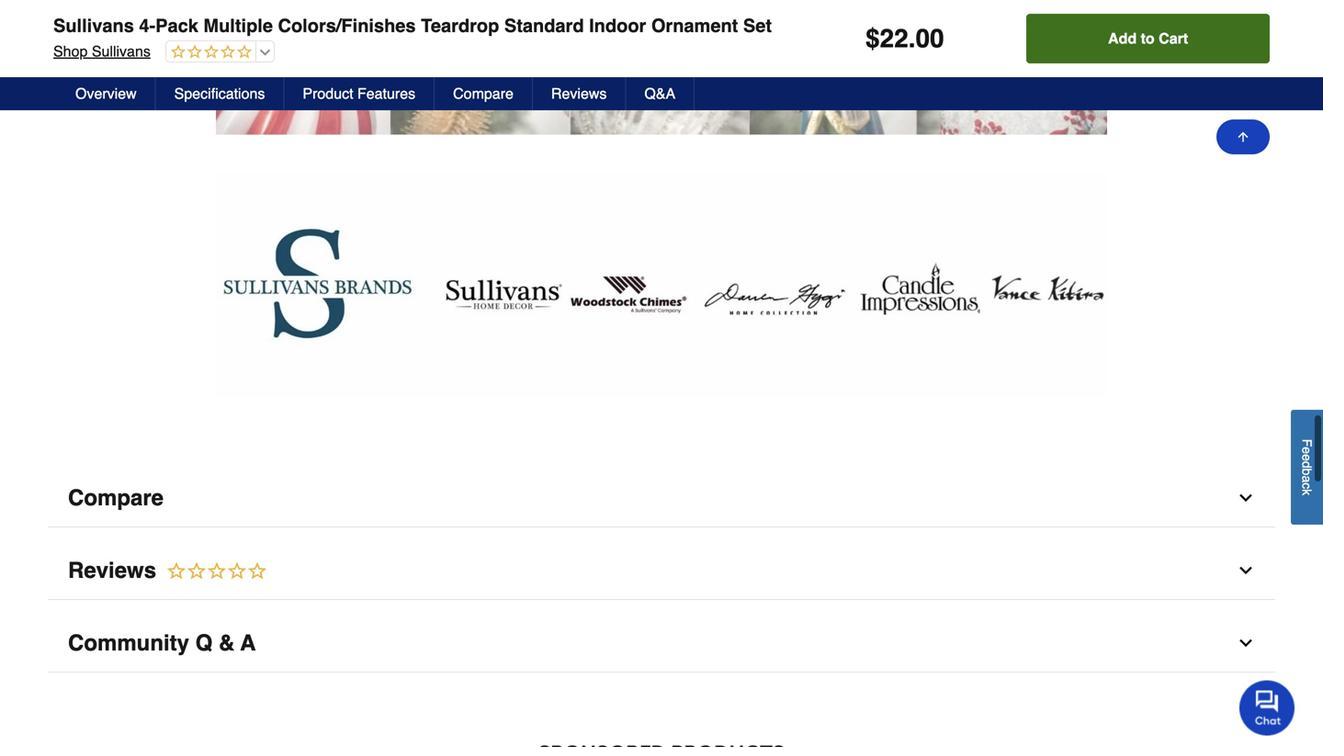 Task type: vqa. For each thing, say whether or not it's contained in the screenshot.
the Who
no



Task type: locate. For each thing, give the bounding box(es) containing it.
$ 22 . 00
[[866, 24, 945, 53]]

chevron down image for compare
[[1237, 489, 1256, 508]]

shop
[[53, 43, 88, 60]]

zero stars image
[[166, 44, 252, 61], [156, 561, 268, 584]]

chevron down image
[[1237, 489, 1256, 508], [1237, 562, 1256, 580], [1237, 634, 1256, 653]]

1 vertical spatial sullivans
[[92, 43, 151, 60]]

indoor
[[589, 15, 647, 36]]

reviews button up community q & a button
[[48, 542, 1276, 600]]

22
[[880, 24, 909, 53]]

overview
[[75, 85, 137, 102]]

1 vertical spatial zero stars image
[[156, 561, 268, 584]]

f e e d b a c k button
[[1292, 410, 1324, 525]]

zero stars image down multiple
[[166, 44, 252, 61]]

0 vertical spatial reviews
[[552, 85, 607, 102]]

1 horizontal spatial compare
[[453, 85, 514, 102]]

1 vertical spatial compare
[[68, 485, 164, 511]]

reviews button down standard
[[533, 77, 626, 110]]

sullivans
[[53, 15, 134, 36], [92, 43, 151, 60]]

reviews
[[552, 85, 607, 102], [68, 558, 156, 583]]

c
[[1300, 483, 1315, 489]]

community q & a button
[[48, 615, 1276, 673]]

chevron down image for community q & a
[[1237, 634, 1256, 653]]

0 horizontal spatial reviews
[[68, 558, 156, 583]]

add to cart button
[[1027, 14, 1270, 63]]

reviews for the top reviews button
[[552, 85, 607, 102]]

2 chevron down image from the top
[[1237, 562, 1256, 580]]

product
[[303, 85, 354, 102]]

0 vertical spatial chevron down image
[[1237, 489, 1256, 508]]

0 horizontal spatial compare
[[68, 485, 164, 511]]

chevron down image inside community q & a button
[[1237, 634, 1256, 653]]

sullivans up shop sullivans
[[53, 15, 134, 36]]

e
[[1300, 447, 1315, 454], [1300, 454, 1315, 461]]

b
[[1300, 468, 1315, 476]]

ornament
[[652, 15, 739, 36]]

1 chevron down image from the top
[[1237, 489, 1256, 508]]

1 horizontal spatial reviews
[[552, 85, 607, 102]]

shop sullivans
[[53, 43, 151, 60]]

community q & a
[[68, 631, 256, 656]]

q
[[196, 631, 213, 656]]

.
[[909, 24, 916, 53]]

1 vertical spatial reviews
[[68, 558, 156, 583]]

1 vertical spatial chevron down image
[[1237, 562, 1256, 580]]

0 vertical spatial compare
[[453, 85, 514, 102]]

reviews button
[[533, 77, 626, 110], [48, 542, 1276, 600]]

compare button
[[435, 77, 533, 110], [48, 470, 1276, 528]]

chat invite button image
[[1240, 680, 1296, 736]]

&
[[219, 631, 235, 656]]

3 chevron down image from the top
[[1237, 634, 1256, 653]]

4-
[[139, 15, 156, 36]]

reviews down standard
[[552, 85, 607, 102]]

compare
[[453, 85, 514, 102], [68, 485, 164, 511]]

1 e from the top
[[1300, 447, 1315, 454]]

compare for the bottom compare button
[[68, 485, 164, 511]]

f
[[1300, 439, 1315, 447]]

add
[[1109, 30, 1137, 47]]

e up b
[[1300, 454, 1315, 461]]

e up d
[[1300, 447, 1315, 454]]

reviews up community on the bottom left
[[68, 558, 156, 583]]

2 vertical spatial chevron down image
[[1237, 634, 1256, 653]]

zero stars image up q
[[156, 561, 268, 584]]

sullivans down the 4-
[[92, 43, 151, 60]]

community
[[68, 631, 189, 656]]



Task type: describe. For each thing, give the bounding box(es) containing it.
0 vertical spatial reviews button
[[533, 77, 626, 110]]

compare for topmost compare button
[[453, 85, 514, 102]]

features
[[358, 85, 416, 102]]

d
[[1300, 461, 1315, 468]]

k
[[1300, 489, 1315, 496]]

overview button
[[57, 77, 156, 110]]

standard
[[505, 15, 584, 36]]

sullivans 4-pack multiple colors/finishes teardrop standard indoor ornament set
[[53, 15, 772, 36]]

00
[[916, 24, 945, 53]]

0 vertical spatial compare button
[[435, 77, 533, 110]]

$
[[866, 24, 880, 53]]

pack
[[155, 15, 198, 36]]

specifications
[[174, 85, 265, 102]]

add to cart
[[1109, 30, 1189, 47]]

q&a button
[[626, 77, 695, 110]]

reviews for the bottommost reviews button
[[68, 558, 156, 583]]

product features
[[303, 85, 416, 102]]

a
[[1300, 476, 1315, 483]]

to
[[1141, 30, 1155, 47]]

a
[[240, 631, 256, 656]]

southdeep products heading
[[48, 736, 1276, 747]]

arrow up image
[[1236, 130, 1251, 144]]

q&a
[[645, 85, 676, 102]]

0 vertical spatial zero stars image
[[166, 44, 252, 61]]

cart
[[1159, 30, 1189, 47]]

2 e from the top
[[1300, 454, 1315, 461]]

multiple
[[204, 15, 273, 36]]

specifications button
[[156, 77, 284, 110]]

1 vertical spatial reviews button
[[48, 542, 1276, 600]]

teardrop
[[421, 15, 499, 36]]

product features button
[[284, 77, 435, 110]]

1 vertical spatial compare button
[[48, 470, 1276, 528]]

chevron down image for reviews
[[1237, 562, 1256, 580]]

f e e d b a c k
[[1300, 439, 1315, 496]]

set
[[744, 15, 772, 36]]

colors/finishes
[[278, 15, 416, 36]]

0 vertical spatial sullivans
[[53, 15, 134, 36]]



